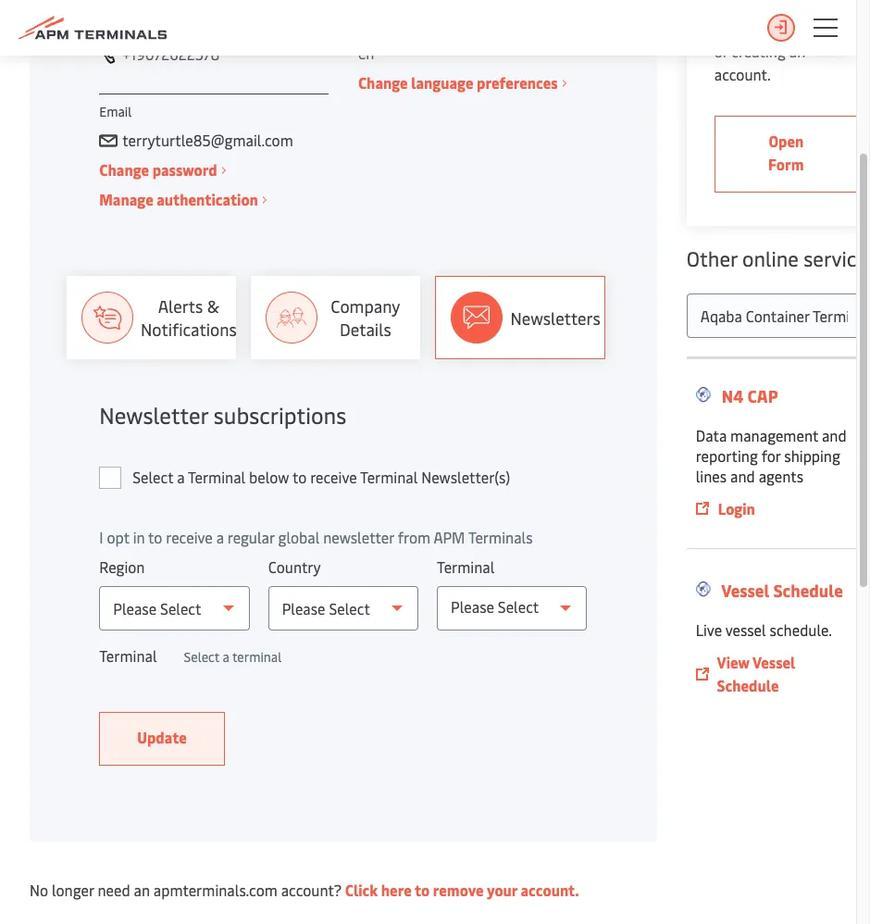 Task type: describe. For each thing, give the bounding box(es) containing it.
details
[[340, 318, 392, 341]]

view vessel schedule
[[718, 652, 796, 696]]

view vessel schedule link
[[696, 651, 851, 698]]

regular
[[228, 527, 275, 548]]

open form link
[[715, 116, 859, 193]]

0 vertical spatial schedule
[[774, 579, 844, 602]]

n4
[[722, 384, 744, 408]]

region
[[99, 557, 145, 577]]

opt
[[107, 527, 129, 548]]

other
[[687, 245, 738, 272]]

subscriptions
[[214, 400, 347, 430]]

manage authentication link
[[99, 188, 267, 211]]

apmterminals.com
[[154, 880, 278, 900]]

terminal down "apm"
[[437, 557, 495, 577]]

company details
[[331, 295, 401, 341]]

other online services
[[687, 245, 871, 272]]

newsletters button
[[436, 276, 606, 359]]

select a terminal
[[184, 648, 282, 666]]

login link
[[696, 497, 851, 521]]

data management and reporting for shipping lines and agents
[[696, 425, 847, 486]]

vessel inside the view vessel schedule
[[753, 652, 796, 673]]

newsletter
[[99, 400, 208, 430]]

select for select a terminal
[[184, 648, 220, 666]]

i
[[99, 527, 103, 548]]

2 horizontal spatial select
[[498, 597, 539, 617]]

no longer need an apmterminals.com account? click here to remove your account.
[[30, 880, 580, 900]]

&
[[207, 295, 219, 318]]

open form
[[769, 131, 805, 174]]

terminal left below
[[188, 467, 246, 487]]

en
[[358, 43, 375, 63]]

email
[[99, 103, 132, 120]]

change password link
[[99, 158, 226, 182]]

vessel
[[726, 620, 767, 640]]

agents
[[759, 466, 804, 486]]

alerts & notifications
[[141, 295, 237, 341]]

terminal up from
[[360, 467, 418, 487]]

global
[[278, 527, 320, 548]]

a for terminal
[[223, 648, 230, 666]]

0 vertical spatial to
[[293, 467, 307, 487]]

here
[[381, 880, 412, 900]]

no
[[30, 880, 48, 900]]

shipping
[[785, 446, 841, 466]]

data
[[696, 425, 727, 446]]

view
[[718, 652, 750, 673]]

alerts & notifications button
[[67, 276, 237, 359]]

phone
[[99, 16, 136, 33]]

login
[[719, 498, 756, 519]]

vessel schedule
[[719, 579, 844, 602]]

newsletters
[[511, 306, 601, 329]]

from
[[398, 527, 431, 548]]

manage
[[99, 189, 153, 209]]

account.
[[521, 880, 580, 900]]

remove
[[433, 880, 484, 900]]

apm
[[434, 527, 465, 548]]

notifications
[[141, 318, 237, 341]]

language
[[412, 72, 474, 93]]

live vessel schedule.
[[696, 620, 833, 640]]

terminal up update
[[99, 646, 157, 666]]

need
[[98, 880, 130, 900]]

schedule.
[[770, 620, 833, 640]]

please
[[451, 597, 495, 617]]

country
[[268, 557, 321, 577]]



Task type: vqa. For each thing, say whether or not it's contained in the screenshot.
the submit button
no



Task type: locate. For each thing, give the bounding box(es) containing it.
1 horizontal spatial to
[[293, 467, 307, 487]]

services
[[804, 245, 871, 272]]

2 horizontal spatial to
[[415, 880, 430, 900]]

0 vertical spatial change
[[358, 72, 408, 93]]

receive up i opt in to receive a regular global newsletter from apm terminals
[[311, 467, 357, 487]]

and right lines
[[731, 466, 756, 486]]

a
[[177, 467, 185, 487], [216, 527, 224, 548], [223, 648, 230, 666]]

1 horizontal spatial and
[[823, 425, 847, 446]]

click
[[345, 880, 378, 900]]

change down en
[[358, 72, 408, 93]]

schedule up schedule.
[[774, 579, 844, 602]]

select for select a terminal below to receive terminal newsletter(s)
[[133, 467, 174, 487]]

1 vertical spatial vessel
[[753, 652, 796, 673]]

for
[[762, 446, 781, 466]]

select
[[133, 467, 174, 487], [498, 597, 539, 617], [184, 648, 220, 666]]

update button
[[99, 712, 225, 766]]

company details button
[[251, 276, 421, 359]]

company
[[331, 295, 401, 318]]

0 horizontal spatial change
[[99, 159, 149, 180]]

in
[[133, 527, 145, 548]]

lines
[[696, 466, 727, 486]]

2 vertical spatial to
[[415, 880, 430, 900]]

0 vertical spatial vessel
[[722, 579, 770, 602]]

terminal
[[188, 467, 246, 487], [360, 467, 418, 487], [437, 557, 495, 577], [99, 646, 157, 666]]

and right management
[[823, 425, 847, 446]]

1 horizontal spatial change
[[358, 72, 408, 93]]

reporting
[[696, 446, 759, 466]]

alerts
[[158, 295, 203, 318]]

newsletter(s)
[[422, 467, 511, 487]]

0 horizontal spatial to
[[148, 527, 163, 548]]

1 vertical spatial change
[[99, 159, 149, 180]]

schedule inside the view vessel schedule
[[718, 675, 780, 696]]

tab list
[[67, 276, 620, 359]]

select a terminal below to receive terminal newsletter(s)
[[133, 467, 511, 487]]

0 vertical spatial a
[[177, 467, 185, 487]]

change up manage
[[99, 159, 149, 180]]

0 vertical spatial select
[[133, 467, 174, 487]]

receive right in
[[166, 527, 213, 548]]

vessel
[[722, 579, 770, 602], [753, 652, 796, 673]]

+19072622578
[[123, 43, 220, 63]]

below
[[249, 467, 289, 487]]

an
[[134, 880, 150, 900]]

authentication
[[157, 189, 258, 209]]

change inside en change language preferences
[[358, 72, 408, 93]]

vessel up vessel
[[722, 579, 770, 602]]

to right below
[[293, 467, 307, 487]]

receive
[[311, 467, 357, 487], [166, 527, 213, 548]]

vessel down 'live vessel schedule.' on the bottom right
[[753, 652, 796, 673]]

0 horizontal spatial select
[[133, 467, 174, 487]]

change
[[358, 72, 408, 93], [99, 159, 149, 180]]

schedule down view
[[718, 675, 780, 696]]

please select
[[451, 597, 539, 617]]

change language preferences link
[[358, 71, 567, 94]]

select right please
[[498, 597, 539, 617]]

to right here
[[415, 880, 430, 900]]

1 horizontal spatial select
[[184, 648, 220, 666]]

1 vertical spatial select
[[498, 597, 539, 617]]

click here to remove your account. link
[[345, 880, 580, 900]]

your
[[487, 880, 518, 900]]

en change language preferences
[[358, 43, 558, 93]]

newsletter subscriptions
[[99, 400, 347, 430]]

i opt in to receive a regular global newsletter from apm terminals
[[99, 527, 533, 548]]

management
[[731, 425, 819, 446]]

0 vertical spatial and
[[823, 425, 847, 446]]

open
[[769, 131, 804, 151]]

cap
[[748, 384, 779, 408]]

preferences
[[477, 72, 558, 93]]

1 vertical spatial to
[[148, 527, 163, 548]]

update
[[137, 727, 187, 748]]

password
[[153, 159, 217, 180]]

2 vertical spatial select
[[184, 648, 220, 666]]

terminals
[[469, 527, 533, 548]]

newsletter
[[323, 527, 394, 548]]

select left terminal
[[184, 648, 220, 666]]

0 horizontal spatial receive
[[166, 527, 213, 548]]

terryturtle85@gmail.com
[[123, 130, 293, 150]]

1 vertical spatial schedule
[[718, 675, 780, 696]]

change inside change password manage authentication
[[99, 159, 149, 180]]

1 vertical spatial receive
[[166, 527, 213, 548]]

select right select a terminal below to receive terminal newsletter(s) option
[[133, 467, 174, 487]]

1 horizontal spatial receive
[[311, 467, 357, 487]]

1 vertical spatial and
[[731, 466, 756, 486]]

terminal
[[232, 648, 282, 666]]

0 vertical spatial receive
[[311, 467, 357, 487]]

change password manage authentication
[[99, 159, 258, 209]]

a left regular
[[216, 527, 224, 548]]

schedule
[[774, 579, 844, 602], [718, 675, 780, 696]]

online
[[743, 245, 799, 272]]

Select a Terminal below to receive Terminal Newsletter(s) checkbox
[[99, 467, 122, 489]]

to
[[293, 467, 307, 487], [148, 527, 163, 548], [415, 880, 430, 900]]

0 horizontal spatial and
[[731, 466, 756, 486]]

a for terminal
[[177, 467, 185, 487]]

longer
[[52, 880, 94, 900]]

a down newsletter
[[177, 467, 185, 487]]

n4 cap
[[719, 384, 779, 408]]

form
[[769, 154, 805, 174]]

account?
[[281, 880, 342, 900]]

to right in
[[148, 527, 163, 548]]

and
[[823, 425, 847, 446], [731, 466, 756, 486]]

tab list containing alerts & notifications
[[67, 276, 620, 359]]

a left terminal
[[223, 648, 230, 666]]

live
[[696, 620, 723, 640]]

2 vertical spatial a
[[223, 648, 230, 666]]

1 vertical spatial a
[[216, 527, 224, 548]]



